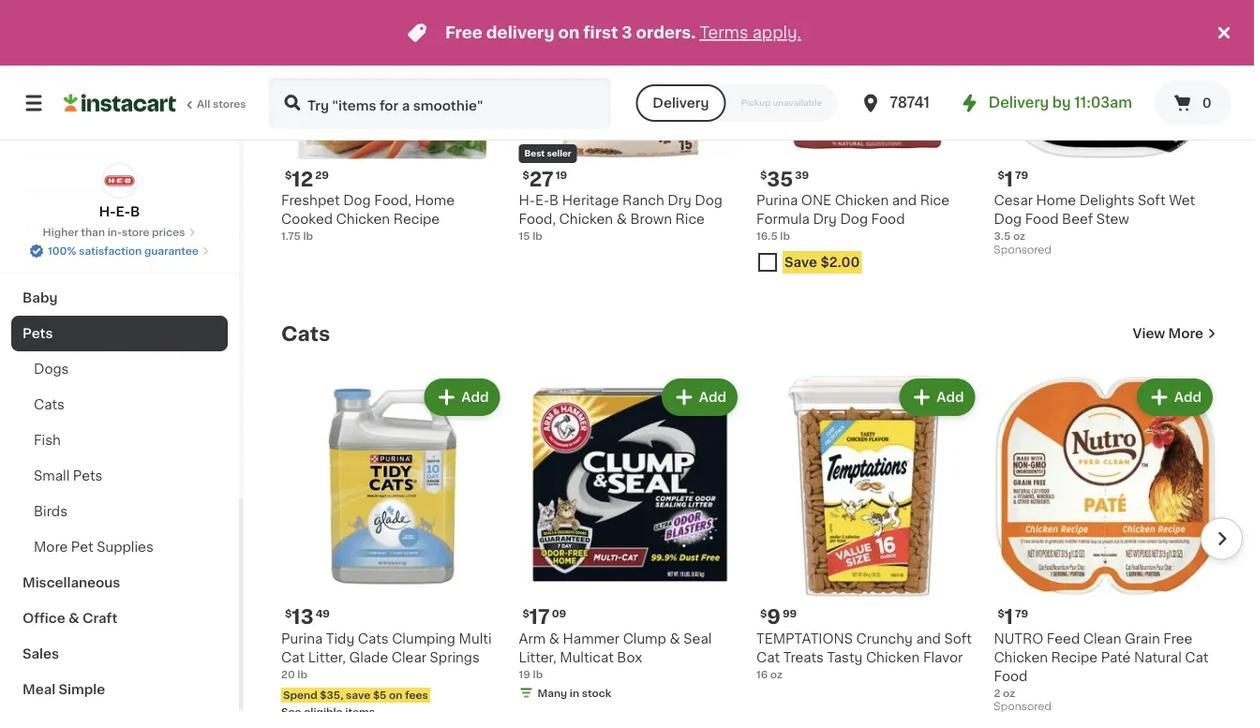 Task type: locate. For each thing, give the bounding box(es) containing it.
wet
[[1169, 194, 1195, 208]]

1 horizontal spatial recipe
[[1051, 651, 1098, 665]]

& left gift
[[62, 256, 73, 269]]

$ left 49
[[285, 609, 292, 619]]

1 horizontal spatial dry
[[813, 213, 837, 226]]

0 vertical spatial $ 1 79
[[998, 170, 1028, 189]]

$ for freshpet dog food, home cooked chicken recipe
[[285, 171, 292, 181]]

& for office & craft
[[68, 612, 79, 625]]

home inside the cesar home delights soft wet dog food beef stew 3.5 oz
[[1036, 194, 1076, 208]]

1 vertical spatial food,
[[519, 213, 556, 226]]

0 horizontal spatial purina
[[281, 633, 323, 646]]

dog up 3.5
[[994, 213, 1022, 226]]

0 vertical spatial 1
[[1005, 170, 1013, 189]]

2 horizontal spatial cats
[[358, 633, 389, 646]]

3.5
[[994, 232, 1011, 242]]

0 horizontal spatial litter,
[[308, 651, 346, 665]]

1
[[1005, 170, 1013, 189], [1005, 608, 1013, 628]]

soft up flavor
[[944, 633, 972, 646]]

b inside h-e-b heritage ranch dry dog food, chicken & brown rice 15 lb
[[549, 194, 559, 208]]

0 horizontal spatial more
[[34, 541, 68, 554]]

& inside "link"
[[68, 612, 79, 625]]

delivery inside button
[[653, 97, 709, 110]]

chicken down the crunchy
[[866, 651, 920, 665]]

floral link
[[11, 209, 228, 245]]

0 horizontal spatial cat
[[281, 651, 305, 665]]

purina up "formula"
[[756, 194, 798, 208]]

79 for 35
[[1015, 171, 1028, 181]]

e- inside 'h-e-b' link
[[116, 205, 130, 218]]

e- for h-e-b heritage ranch dry dog food, chicken & brown rice 15 lb
[[535, 194, 549, 208]]

cat up 16 in the bottom right of the page
[[756, 651, 780, 665]]

higher
[[43, 227, 78, 238]]

food up save $2.00 button
[[871, 213, 905, 226]]

None search field
[[268, 77, 611, 129]]

19 inside $ 27 19
[[556, 171, 567, 181]]

cats inside purina tidy cats clumping multi cat litter, glade clear springs 20 lb
[[358, 633, 389, 646]]

19 right 27
[[556, 171, 567, 181]]

0 horizontal spatial home
[[415, 194, 455, 208]]

pets down baby
[[22, 327, 53, 340]]

0 horizontal spatial on
[[389, 691, 403, 701]]

2 horizontal spatial cat
[[1185, 651, 1209, 665]]

1 horizontal spatial on
[[558, 25, 580, 41]]

chicken down nutro at the bottom right
[[994, 651, 1048, 665]]

free inside nutro feed clean grain free chicken recipe paté natural cat food 2 oz
[[1163, 633, 1193, 646]]

h- for h-e-b heritage ranch dry dog food, chicken & brown rice 15 lb
[[519, 194, 535, 208]]

freshpet dog food, home cooked chicken recipe 1.75 lb
[[281, 194, 455, 242]]

litter,
[[308, 651, 346, 665], [519, 651, 556, 665]]

supplies up miscellaneous link
[[97, 541, 153, 554]]

soft left wet
[[1138, 194, 1166, 208]]

and up save $2.00 button
[[892, 194, 917, 208]]

cat inside nutro feed clean grain free chicken recipe paté natural cat food 2 oz
[[1185, 651, 1209, 665]]

$ inside the $ 12 29
[[285, 171, 292, 181]]

0 horizontal spatial cats
[[34, 398, 65, 411]]

1 horizontal spatial cats link
[[281, 323, 330, 345]]

soft inside temptations crunchy and soft cat treats tasty chicken flavor 16 oz
[[944, 633, 972, 646]]

product group containing 35
[[756, 0, 979, 282]]

0 horizontal spatial dry
[[668, 194, 692, 208]]

& right arm
[[549, 633, 560, 646]]

1 vertical spatial recipe
[[1051, 651, 1098, 665]]

litter, inside purina tidy cats clumping multi cat litter, glade clear springs 20 lb
[[308, 651, 346, 665]]

0 horizontal spatial cats link
[[11, 387, 228, 423]]

dry inside h-e-b heritage ranch dry dog food, chicken & brown rice 15 lb
[[668, 194, 692, 208]]

0 vertical spatial on
[[558, 25, 580, 41]]

0 vertical spatial sponsored badge image
[[994, 246, 1051, 256]]

h- down 27
[[519, 194, 535, 208]]

1 for 35
[[1005, 170, 1013, 189]]

delivery button
[[636, 84, 726, 122]]

2
[[994, 688, 1001, 699]]

$ left 99
[[760, 609, 767, 619]]

19
[[556, 171, 567, 181], [519, 670, 530, 680]]

1 $ 1 79 from the top
[[998, 170, 1028, 189]]

& down ranch
[[616, 213, 627, 226]]

many in stock
[[538, 688, 611, 699]]

purina
[[756, 194, 798, 208], [281, 633, 323, 646]]

recipe inside nutro feed clean grain free chicken recipe paté natural cat food 2 oz
[[1051, 651, 1098, 665]]

oz right 2
[[1003, 688, 1015, 699]]

delivery down orders.
[[653, 97, 709, 110]]

1 horizontal spatial soft
[[1138, 194, 1166, 208]]

party & gift supplies link
[[11, 245, 228, 280]]

lb inside freshpet dog food, home cooked chicken recipe 1.75 lb
[[303, 232, 313, 242]]

$ 1 79 up cesar
[[998, 170, 1028, 189]]

chicken down freshpet
[[336, 213, 390, 226]]

e- down 27
[[535, 194, 549, 208]]

food down cesar
[[1025, 213, 1059, 226]]

99
[[783, 609, 797, 619]]

chicken inside temptations crunchy and soft cat treats tasty chicken flavor 16 oz
[[866, 651, 920, 665]]

1 horizontal spatial more
[[1168, 328, 1204, 341]]

1 horizontal spatial cats
[[281, 324, 330, 344]]

supplies up 'h-e-b'
[[78, 185, 137, 198]]

lb down cooked
[[303, 232, 313, 242]]

0 horizontal spatial food,
[[374, 194, 411, 208]]

free left the delivery on the left top of the page
[[445, 25, 483, 41]]

$ 1 79 up nutro at the bottom right
[[998, 608, 1028, 628]]

1 cat from the left
[[281, 651, 305, 665]]

1 vertical spatial purina
[[281, 633, 323, 646]]

$ left 39
[[760, 171, 767, 181]]

2 vertical spatial oz
[[1003, 688, 1015, 699]]

b down $ 27 19
[[549, 194, 559, 208]]

product group containing 13
[[281, 375, 504, 712]]

b for h-e-b
[[130, 205, 140, 218]]

chicken right one
[[835, 194, 889, 208]]

$ up arm
[[523, 609, 529, 619]]

1 vertical spatial on
[[389, 691, 403, 701]]

0 horizontal spatial recipe
[[393, 213, 440, 226]]

purina inside purina tidy cats clumping multi cat litter, glade clear springs 20 lb
[[281, 633, 323, 646]]

h- inside h-e-b heritage ranch dry dog food, chicken & brown rice 15 lb
[[519, 194, 535, 208]]

$ 13 49
[[285, 608, 330, 628]]

19 down arm
[[519, 670, 530, 680]]

oz for 9
[[770, 670, 783, 680]]

box
[[617, 651, 642, 665]]

clear
[[392, 651, 426, 665]]

nutro
[[994, 633, 1043, 646]]

and up flavor
[[916, 633, 941, 646]]

h- up "higher than in-store prices"
[[99, 205, 116, 218]]

0 vertical spatial oz
[[1013, 232, 1026, 242]]

dry up 'brown'
[[668, 194, 692, 208]]

0 vertical spatial purina
[[756, 194, 798, 208]]

best
[[524, 150, 545, 158]]

1 home from the left
[[415, 194, 455, 208]]

item carousel region containing 12
[[281, 0, 1243, 293]]

on left first
[[558, 25, 580, 41]]

on
[[558, 25, 580, 41], [389, 691, 403, 701]]

1 horizontal spatial e-
[[535, 194, 549, 208]]

1 79 from the top
[[1015, 171, 1028, 181]]

gift
[[76, 256, 102, 269]]

1 vertical spatial $ 1 79
[[998, 608, 1028, 628]]

sponsored badge image
[[994, 246, 1051, 256], [994, 703, 1051, 712]]

1 horizontal spatial rice
[[920, 194, 950, 208]]

1 vertical spatial oz
[[770, 670, 783, 680]]

recipe
[[393, 213, 440, 226], [1051, 651, 1098, 665]]

food,
[[374, 194, 411, 208], [519, 213, 556, 226]]

e- inside h-e-b heritage ranch dry dog food, chicken & brown rice 15 lb
[[535, 194, 549, 208]]

1 litter, from the left
[[308, 651, 346, 665]]

1 horizontal spatial 19
[[556, 171, 567, 181]]

2 cat from the left
[[756, 651, 780, 665]]

2 home from the left
[[1036, 194, 1076, 208]]

oz right 16 in the bottom right of the page
[[770, 670, 783, 680]]

lb down "formula"
[[780, 232, 790, 242]]

0 vertical spatial pets
[[22, 327, 53, 340]]

small pets link
[[11, 458, 228, 494]]

miscellaneous link
[[11, 565, 228, 601]]

sponsored badge image down 3.5
[[994, 246, 1051, 256]]

0 horizontal spatial h-
[[99, 205, 116, 218]]

1 horizontal spatial b
[[549, 194, 559, 208]]

oz inside temptations crunchy and soft cat treats tasty chicken flavor 16 oz
[[770, 670, 783, 680]]

in-
[[108, 227, 122, 238]]

one
[[801, 194, 832, 208]]

1 up cesar
[[1005, 170, 1013, 189]]

1 vertical spatial sponsored badge image
[[994, 703, 1051, 712]]

$ inside $ 17 09
[[523, 609, 529, 619]]

e- for h-e-b
[[116, 205, 130, 218]]

2 item carousel region from the top
[[281, 368, 1243, 712]]

1 horizontal spatial home
[[1036, 194, 1076, 208]]

floral
[[22, 220, 60, 233]]

sales link
[[11, 636, 228, 672]]

& for party & gift supplies
[[62, 256, 73, 269]]

0 horizontal spatial free
[[445, 25, 483, 41]]

litter, down tidy
[[308, 651, 346, 665]]

39
[[795, 171, 809, 181]]

$ up nutro at the bottom right
[[998, 609, 1005, 619]]

$ for arm & hammer clump & seal litter, multicat  box
[[523, 609, 529, 619]]

view more link
[[1133, 325, 1217, 344]]

sales
[[22, 648, 59, 661]]

79
[[1015, 171, 1028, 181], [1015, 609, 1028, 619]]

1 vertical spatial cats
[[34, 398, 65, 411]]

springs
[[430, 651, 480, 665]]

party & gift supplies
[[22, 256, 164, 269]]

$ up cesar
[[998, 171, 1005, 181]]

$ for purina one chicken and rice formula dry dog food
[[760, 171, 767, 181]]

pets right small
[[73, 470, 102, 483]]

1 vertical spatial rice
[[675, 213, 705, 226]]

$ inside $ 35 39
[[760, 171, 767, 181]]

limited time offer region
[[0, 0, 1213, 66]]

1 up nutro at the bottom right
[[1005, 608, 1013, 628]]

0 horizontal spatial 19
[[519, 670, 530, 680]]

2 vertical spatial cats
[[358, 633, 389, 646]]

lb right '15'
[[533, 232, 543, 242]]

$ for cesar home delights soft wet dog food beef stew
[[998, 171, 1005, 181]]

0 vertical spatial 79
[[1015, 171, 1028, 181]]

1 vertical spatial and
[[916, 633, 941, 646]]

food inside purina one chicken and rice formula dry dog food 16.5 lb
[[871, 213, 905, 226]]

2 1 from the top
[[1005, 608, 1013, 628]]

1 1 from the top
[[1005, 170, 1013, 189]]

hammer
[[563, 633, 620, 646]]

0 vertical spatial and
[[892, 194, 917, 208]]

b up store
[[130, 205, 140, 218]]

$ 27 19
[[523, 170, 567, 189]]

product group
[[756, 0, 979, 282], [994, 0, 1217, 261], [281, 375, 504, 712], [519, 375, 741, 705], [756, 375, 979, 682], [994, 375, 1217, 712]]

3 cat from the left
[[1185, 651, 1209, 665]]

sponsored badge image down 2
[[994, 703, 1051, 712]]

delivery left by
[[989, 96, 1049, 110]]

orders.
[[636, 25, 696, 41]]

litter, for purina
[[308, 651, 346, 665]]

cat right natural
[[1185, 651, 1209, 665]]

$ down the best
[[523, 171, 529, 181]]

dog right ranch
[[695, 194, 723, 208]]

1 vertical spatial item carousel region
[[281, 368, 1243, 712]]

purina for 35
[[756, 194, 798, 208]]

$ inside $ 9 99
[[760, 609, 767, 619]]

food, up '15'
[[519, 213, 556, 226]]

dry
[[668, 194, 692, 208], [813, 213, 837, 226]]

food, inside h-e-b heritage ranch dry dog food, chicken & brown rice 15 lb
[[519, 213, 556, 226]]

0 vertical spatial free
[[445, 25, 483, 41]]

$ for nutro feed clean grain free chicken recipe paté natural cat food
[[998, 609, 1005, 619]]

chicken down heritage on the top of the page
[[559, 213, 613, 226]]

$2.00
[[821, 256, 860, 269]]

$ inside $ 27 19
[[523, 171, 529, 181]]

0 horizontal spatial soft
[[944, 633, 972, 646]]

2 add from the left
[[699, 391, 726, 404]]

0 horizontal spatial rice
[[675, 213, 705, 226]]

dog up $2.00
[[840, 213, 868, 226]]

1 item carousel region from the top
[[281, 0, 1243, 293]]

1 vertical spatial 19
[[519, 670, 530, 680]]

1 horizontal spatial food,
[[519, 213, 556, 226]]

1 horizontal spatial h-
[[519, 194, 535, 208]]

ranch
[[622, 194, 664, 208]]

2 litter, from the left
[[519, 651, 556, 665]]

paté
[[1101, 651, 1131, 665]]

1 sponsored badge image from the top
[[994, 246, 1051, 256]]

food
[[871, 213, 905, 226], [1025, 213, 1059, 226], [994, 670, 1028, 683]]

more right view
[[1168, 328, 1204, 341]]

0 horizontal spatial e-
[[116, 205, 130, 218]]

purina inside purina one chicken and rice formula dry dog food 16.5 lb
[[756, 194, 798, 208]]

0 horizontal spatial b
[[130, 205, 140, 218]]

by
[[1052, 96, 1071, 110]]

1 vertical spatial soft
[[944, 633, 972, 646]]

2 vertical spatial supplies
[[97, 541, 153, 554]]

09
[[552, 609, 566, 619]]

rice left cesar
[[920, 194, 950, 208]]

0 vertical spatial dry
[[668, 194, 692, 208]]

delivery by 11:03am link
[[959, 92, 1132, 114]]

0 vertical spatial recipe
[[393, 213, 440, 226]]

rice right 'brown'
[[675, 213, 705, 226]]

on inside button
[[389, 691, 403, 701]]

dry down one
[[813, 213, 837, 226]]

temptations
[[756, 633, 853, 646]]

1 horizontal spatial delivery
[[989, 96, 1049, 110]]

more left pet
[[34, 541, 68, 554]]

lb up many
[[533, 670, 543, 680]]

1 vertical spatial dry
[[813, 213, 837, 226]]

$ for purina tidy cats clumping multi cat litter, glade clear springs
[[285, 609, 292, 619]]

0 horizontal spatial pets
[[22, 327, 53, 340]]

2 sponsored badge image from the top
[[994, 703, 1051, 712]]

1 horizontal spatial free
[[1163, 633, 1193, 646]]

h- for h-e-b
[[99, 205, 116, 218]]

litter, down arm
[[519, 651, 556, 665]]

1 vertical spatial more
[[34, 541, 68, 554]]

supplies down store
[[106, 256, 164, 269]]

1 horizontal spatial cat
[[756, 651, 780, 665]]

oz inside the cesar home delights soft wet dog food beef stew 3.5 oz
[[1013, 232, 1026, 242]]

purina down 13
[[281, 633, 323, 646]]

29
[[315, 171, 329, 181]]

and inside temptations crunchy and soft cat treats tasty chicken flavor 16 oz
[[916, 633, 941, 646]]

1 add button from the left
[[426, 381, 498, 415]]

service type group
[[636, 84, 837, 122]]

on right $5 at the bottom left of the page
[[389, 691, 403, 701]]

79 up nutro at the bottom right
[[1015, 609, 1028, 619]]

e- up higher than in-store prices link on the left top
[[116, 205, 130, 218]]

store
[[122, 227, 149, 238]]

0 vertical spatial food,
[[374, 194, 411, 208]]

$35,
[[320, 691, 343, 701]]

rice inside purina one chicken and rice formula dry dog food 16.5 lb
[[920, 194, 950, 208]]

cats link
[[281, 323, 330, 345], [11, 387, 228, 423]]

1 horizontal spatial litter,
[[519, 651, 556, 665]]

$ inside '$ 13 49'
[[285, 609, 292, 619]]

$ up freshpet
[[285, 171, 292, 181]]

0 vertical spatial 19
[[556, 171, 567, 181]]

pets
[[22, 327, 53, 340], [73, 470, 102, 483]]

view
[[1133, 328, 1165, 341]]

79 up cesar
[[1015, 171, 1028, 181]]

0 vertical spatial rice
[[920, 194, 950, 208]]

cats
[[281, 324, 330, 344], [34, 398, 65, 411], [358, 633, 389, 646]]

soft inside the cesar home delights soft wet dog food beef stew 3.5 oz
[[1138, 194, 1166, 208]]

cat inside purina tidy cats clumping multi cat litter, glade clear springs 20 lb
[[281, 651, 305, 665]]

lb inside arm & hammer clump & seal litter, multicat  box 19 lb
[[533, 670, 543, 680]]

best seller
[[524, 150, 571, 158]]

1 horizontal spatial purina
[[756, 194, 798, 208]]

dog
[[343, 194, 371, 208], [695, 194, 723, 208], [840, 213, 868, 226], [994, 213, 1022, 226]]

flavor
[[923, 651, 963, 665]]

2 79 from the top
[[1015, 609, 1028, 619]]

sponsored badge image for 35
[[994, 246, 1051, 256]]

dog inside h-e-b heritage ranch dry dog food, chicken & brown rice 15 lb
[[695, 194, 723, 208]]

& left 'craft'
[[68, 612, 79, 625]]

4 add button from the left
[[1139, 381, 1211, 415]]

arm & hammer clump & seal litter, multicat  box 19 lb
[[519, 633, 712, 680]]

2 $ 1 79 from the top
[[998, 608, 1028, 628]]

e-
[[535, 194, 549, 208], [116, 205, 130, 218]]

oz right 3.5
[[1013, 232, 1026, 242]]

0 vertical spatial cats link
[[281, 323, 330, 345]]

meal simple
[[22, 683, 105, 696]]

recipe inside freshpet dog food, home cooked chicken recipe 1.75 lb
[[393, 213, 440, 226]]

1 vertical spatial pets
[[73, 470, 102, 483]]

100%
[[48, 246, 76, 256]]

lb right 20
[[297, 670, 307, 680]]

food up 2
[[994, 670, 1028, 683]]

1 vertical spatial free
[[1163, 633, 1193, 646]]

1 vertical spatial 1
[[1005, 608, 1013, 628]]

free up natural
[[1163, 633, 1193, 646]]

0 horizontal spatial delivery
[[653, 97, 709, 110]]

save $2.00
[[785, 256, 860, 269]]

food, right freshpet
[[374, 194, 411, 208]]

litter, inside arm & hammer clump & seal litter, multicat  box 19 lb
[[519, 651, 556, 665]]

dog right freshpet
[[343, 194, 371, 208]]

1 add from the left
[[461, 391, 489, 404]]

item carousel region
[[281, 0, 1243, 293], [281, 368, 1243, 712]]

h-e-b link
[[99, 163, 140, 221]]

arm
[[519, 633, 546, 646]]

1 vertical spatial cats link
[[11, 387, 228, 423]]

$ for temptations crunchy and soft cat treats tasty chicken flavor
[[760, 609, 767, 619]]

sponsored badge image for 9
[[994, 703, 1051, 712]]

product group containing 9
[[756, 375, 979, 682]]

1 vertical spatial 79
[[1015, 609, 1028, 619]]

0 vertical spatial soft
[[1138, 194, 1166, 208]]

0 vertical spatial item carousel region
[[281, 0, 1243, 293]]

delivery
[[989, 96, 1049, 110], [653, 97, 709, 110]]

cat up 20
[[281, 651, 305, 665]]

instacart logo image
[[64, 92, 176, 114]]



Task type: describe. For each thing, give the bounding box(es) containing it.
dry inside purina one chicken and rice formula dry dog food 16.5 lb
[[813, 213, 837, 226]]

higher than in-store prices
[[43, 227, 185, 238]]

higher than in-store prices link
[[43, 225, 196, 240]]

cat inside temptations crunchy and soft cat treats tasty chicken flavor 16 oz
[[756, 651, 780, 665]]

on inside limited time offer region
[[558, 25, 580, 41]]

personal care
[[22, 149, 117, 162]]

beef
[[1062, 213, 1093, 226]]

& for arm & hammer clump & seal litter, multicat  box 19 lb
[[549, 633, 560, 646]]

personal care link
[[11, 138, 228, 173]]

dog inside freshpet dog food, home cooked chicken recipe 1.75 lb
[[343, 194, 371, 208]]

chicken inside nutro feed clean grain free chicken recipe paté natural cat food 2 oz
[[994, 651, 1048, 665]]

satisfaction
[[79, 246, 142, 256]]

delivery for delivery by 11:03am
[[989, 96, 1049, 110]]

office & craft
[[22, 612, 117, 625]]

in
[[570, 688, 579, 699]]

lb inside purina one chicken and rice formula dry dog food 16.5 lb
[[780, 232, 790, 242]]

natural
[[1134, 651, 1182, 665]]

1.75
[[281, 232, 301, 242]]

h-e-b heritage ranch dry dog food, chicken & brown rice 15 lb
[[519, 194, 723, 242]]

food inside the cesar home delights soft wet dog food beef stew 3.5 oz
[[1025, 213, 1059, 226]]

3 add button from the left
[[901, 381, 973, 415]]

clean
[[1083, 633, 1121, 646]]

tasty
[[827, 651, 863, 665]]

15
[[519, 232, 530, 242]]

0 vertical spatial cats
[[281, 324, 330, 344]]

home inside freshpet dog food, home cooked chicken recipe 1.75 lb
[[415, 194, 455, 208]]

$ 1 79 for 9
[[998, 608, 1028, 628]]

recipe for 1
[[1051, 651, 1098, 665]]

seal
[[684, 633, 712, 646]]

craft
[[83, 612, 117, 625]]

h-e-b logo image
[[102, 163, 137, 199]]

h-e-b
[[99, 205, 140, 218]]

soft for 9
[[944, 633, 972, 646]]

fish link
[[11, 423, 228, 458]]

delights
[[1080, 194, 1135, 208]]

$5
[[373, 691, 387, 701]]

guarantee
[[144, 246, 199, 256]]

crunchy
[[856, 633, 913, 646]]

Search field
[[270, 79, 610, 127]]

27
[[529, 170, 554, 189]]

office & craft link
[[11, 601, 228, 636]]

free inside limited time offer region
[[445, 25, 483, 41]]

1 vertical spatial supplies
[[106, 256, 164, 269]]

spend $35, save $5 on fees
[[283, 691, 428, 701]]

19 inside arm & hammer clump & seal litter, multicat  box 19 lb
[[519, 670, 530, 680]]

pets link
[[11, 316, 228, 351]]

4 add from the left
[[1174, 391, 1202, 404]]

office
[[22, 612, 65, 625]]

clump
[[623, 633, 666, 646]]

grain
[[1125, 633, 1160, 646]]

seller
[[547, 150, 571, 158]]

dogs
[[34, 363, 69, 376]]

recipe for 12
[[393, 213, 440, 226]]

oz inside nutro feed clean grain free chicken recipe paté natural cat food 2 oz
[[1003, 688, 1015, 699]]

0
[[1202, 97, 1212, 110]]

item carousel region containing 13
[[281, 368, 1243, 712]]

food inside nutro feed clean grain free chicken recipe paté natural cat food 2 oz
[[994, 670, 1028, 683]]

17
[[529, 608, 550, 628]]

purina one chicken and rice formula dry dog food 16.5 lb
[[756, 194, 950, 242]]

product group containing 17
[[519, 375, 741, 705]]

view more
[[1133, 328, 1204, 341]]

stores
[[213, 99, 246, 109]]

temptations crunchy and soft cat treats tasty chicken flavor 16 oz
[[756, 633, 972, 680]]

3 add from the left
[[937, 391, 964, 404]]

meal simple link
[[11, 672, 228, 708]]

than
[[81, 227, 105, 238]]

dog inside the cesar home delights soft wet dog food beef stew 3.5 oz
[[994, 213, 1022, 226]]

free delivery on first 3 orders. terms apply.
[[445, 25, 801, 41]]

meal
[[22, 683, 55, 696]]

heritage
[[562, 194, 619, 208]]

78741 button
[[860, 77, 972, 129]]

clumping
[[392, 633, 456, 646]]

soft for 1
[[1138, 194, 1166, 208]]

dogs link
[[11, 351, 228, 387]]

100% satisfaction guarantee
[[48, 246, 199, 256]]

small pets
[[34, 470, 102, 483]]

delivery for delivery
[[653, 97, 709, 110]]

lb inside h-e-b heritage ranch dry dog food, chicken & brown rice 15 lb
[[533, 232, 543, 242]]

0 vertical spatial supplies
[[78, 185, 137, 198]]

delivery
[[486, 25, 555, 41]]

kitchen supplies
[[22, 185, 137, 198]]

$ 17 09
[[523, 608, 566, 628]]

feed
[[1047, 633, 1080, 646]]

cesar
[[994, 194, 1033, 208]]

more pet supplies link
[[11, 530, 228, 565]]

& left seal
[[670, 633, 680, 646]]

baby
[[22, 292, 58, 305]]

1 for 9
[[1005, 608, 1013, 628]]

& inside h-e-b heritage ranch dry dog food, chicken & brown rice 15 lb
[[616, 213, 627, 226]]

$ 9 99
[[760, 608, 797, 628]]

food, inside freshpet dog food, home cooked chicken recipe 1.75 lb
[[374, 194, 411, 208]]

purina tidy cats clumping multi cat litter, glade clear springs 20 lb
[[281, 633, 492, 680]]

79 for 9
[[1015, 609, 1028, 619]]

nutro feed clean grain free chicken recipe paté natural cat food 2 oz
[[994, 633, 1209, 699]]

baby link
[[11, 280, 228, 316]]

brown
[[630, 213, 672, 226]]

treats
[[783, 651, 824, 665]]

2 add button from the left
[[663, 381, 736, 415]]

chicken inside h-e-b heritage ranch dry dog food, chicken & brown rice 15 lb
[[559, 213, 613, 226]]

kitchen
[[22, 185, 75, 198]]

and inside purina one chicken and rice formula dry dog food 16.5 lb
[[892, 194, 917, 208]]

chicken inside freshpet dog food, home cooked chicken recipe 1.75 lb
[[336, 213, 390, 226]]

delivery by 11:03am
[[989, 96, 1132, 110]]

0 vertical spatial more
[[1168, 328, 1204, 341]]

fees
[[405, 691, 428, 701]]

save
[[346, 691, 370, 701]]

13
[[292, 608, 314, 628]]

dog inside purina one chicken and rice formula dry dog food 16.5 lb
[[840, 213, 868, 226]]

oz for 1
[[1013, 232, 1026, 242]]

kitchen supplies link
[[11, 173, 228, 209]]

apply.
[[752, 25, 801, 41]]

stew
[[1096, 213, 1129, 226]]

11:03am
[[1074, 96, 1132, 110]]

rice inside h-e-b heritage ranch dry dog food, chicken & brown rice 15 lb
[[675, 213, 705, 226]]

12
[[292, 170, 313, 189]]

stock
[[582, 688, 611, 699]]

terms
[[700, 25, 748, 41]]

purina for 13
[[281, 633, 323, 646]]

all stores
[[197, 99, 246, 109]]

1 horizontal spatial pets
[[73, 470, 102, 483]]

b for h-e-b heritage ranch dry dog food, chicken & brown rice 15 lb
[[549, 194, 559, 208]]

9
[[767, 608, 781, 628]]

multi
[[459, 633, 492, 646]]

100% satisfaction guarantee button
[[29, 240, 210, 259]]

lb inside purina tidy cats clumping multi cat litter, glade clear springs 20 lb
[[297, 670, 307, 680]]

first
[[583, 25, 618, 41]]

many
[[538, 688, 567, 699]]

chicken inside purina one chicken and rice formula dry dog food 16.5 lb
[[835, 194, 889, 208]]

$ 1 79 for 35
[[998, 170, 1028, 189]]

16.5
[[756, 232, 778, 242]]

litter, for arm
[[519, 651, 556, 665]]

miscellaneous
[[22, 576, 120, 590]]

$ for h-e-b heritage ranch dry dog food, chicken & brown rice
[[523, 171, 529, 181]]

party
[[22, 256, 59, 269]]



Task type: vqa. For each thing, say whether or not it's contained in the screenshot.
Sponsored badge image
yes



